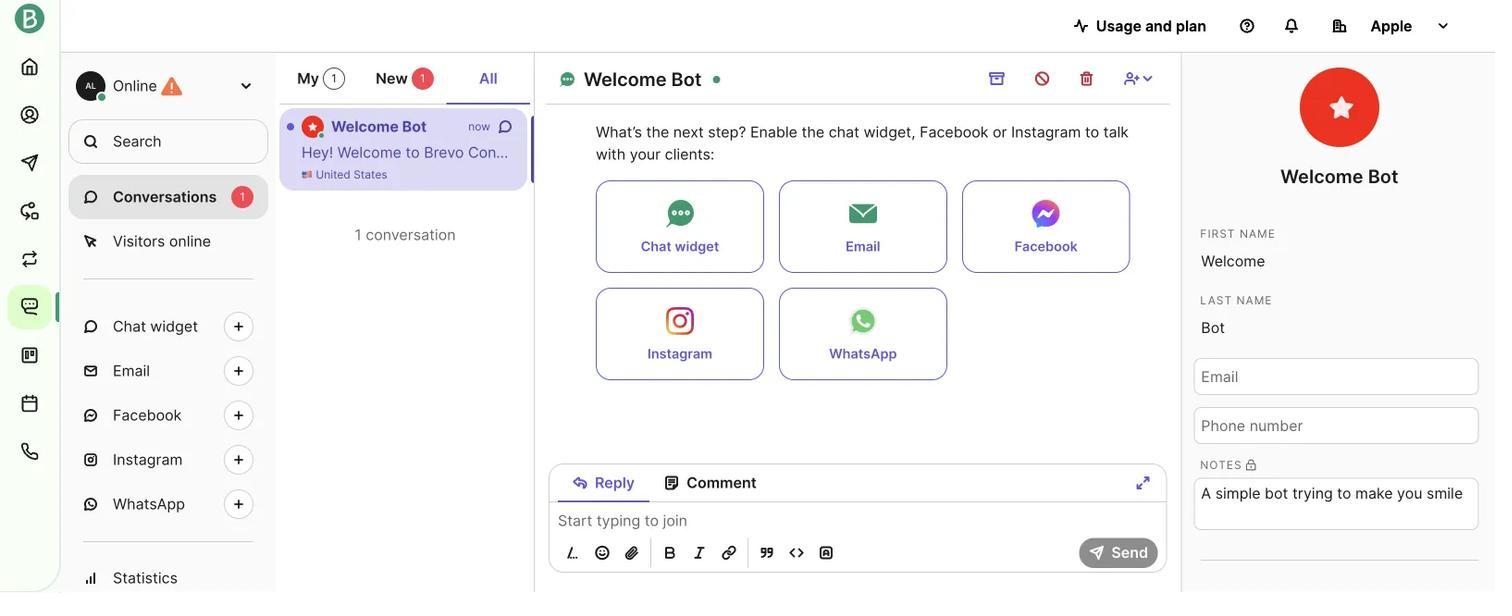 Task type: locate. For each thing, give the bounding box(es) containing it.
1 vertical spatial interface
[[947, 143, 1010, 162]]

is inside hey! welcome to brevo conversations. this is a sample conversation to let you discover our interface – feel free to reply.
[[905, 64, 916, 82]]

widget, inside 'what's the next step? enable the chat widget, facebook or instagram to talk with your clients:'
[[864, 123, 916, 141]]

conversation down states
[[366, 226, 456, 244]]

discover down hey! welcome to brevo conversations. this is a sample conversation to let you discover our interface – feel free to reply.
[[857, 143, 916, 162]]

let
[[1100, 64, 1117, 82], [805, 143, 823, 162]]

1 vertical spatial email link
[[69, 349, 268, 393]]

1
[[332, 72, 337, 85], [420, 72, 425, 85], [240, 190, 245, 204], [355, 226, 362, 244]]

widget, left fac
[[1416, 143, 1468, 162]]

conversation for hey! welcome to brevo conversations. this is a sample conversation to let you discover our interface – feel free to reply.
[[987, 64, 1077, 82]]

this up 'what's the next step? enable the chat widget, facebook or instagram to talk with your clients:'
[[871, 64, 901, 82]]

is up 'what's the next step? enable the chat widget, facebook or instagram to talk with your clients:'
[[905, 64, 916, 82]]

1 vertical spatial what's
[[1148, 143, 1195, 162]]

1 horizontal spatial feel
[[1026, 143, 1051, 162]]

1 horizontal spatial is
[[905, 64, 916, 82]]

a inside hey! welcome to brevo conversations. this is a sample conversation to let you discover our interface – feel free to reply.  what's the next step? enable the chat widget, fac 🇺🇸 united states
[[626, 143, 634, 162]]

widget
[[675, 239, 720, 255], [150, 318, 198, 336]]

0 vertical spatial a
[[920, 64, 929, 82]]

0 vertical spatial bot
[[672, 68, 702, 91]]

brevo inside hey! welcome to brevo conversations. this is a sample conversation to let you discover our interface – feel free to reply.
[[719, 64, 759, 82]]

enable inside 'what's the next step? enable the chat widget, facebook or instagram to talk with your clients:'
[[751, 123, 798, 141]]

step? up clients:
[[708, 123, 747, 141]]

a
[[920, 64, 929, 82], [626, 143, 634, 162]]

0 horizontal spatial step?
[[708, 123, 747, 141]]

0 vertical spatial what's
[[596, 123, 642, 141]]

last
[[1201, 294, 1233, 307]]

feel for hey! welcome to brevo conversations. this is a sample conversation to let you discover our interface – feel free to reply.
[[795, 86, 820, 104]]

1 horizontal spatial interface
[[947, 143, 1010, 162]]

1 vertical spatial widget
[[150, 318, 198, 336]]

name
[[1240, 227, 1276, 241], [1237, 294, 1273, 307]]

chat
[[829, 123, 860, 141], [1381, 143, 1412, 162]]

1 vertical spatial conversations.
[[468, 143, 573, 162]]

instagram
[[1012, 123, 1082, 141], [648, 346, 713, 362], [113, 451, 183, 469]]

0 horizontal spatial brevo
[[424, 143, 464, 162]]

instagram inside 'what's the next step? enable the chat widget, facebook or instagram to talk with your clients:'
[[1012, 123, 1082, 141]]

welcome inside hey! welcome to brevo conversations. this is a sample conversation to let you discover our interface – feel free to reply.
[[632, 64, 696, 82]]

our
[[689, 86, 712, 104], [920, 143, 943, 162]]

1 horizontal spatial welcome bot
[[584, 68, 702, 91]]

let inside hey! welcome to brevo conversations. this is a sample conversation to let you discover our interface – feel free to reply.
[[1100, 64, 1117, 82]]

united
[[316, 168, 351, 181]]

welcome bot up first name field
[[1281, 165, 1399, 188]]

is inside hey! welcome to brevo conversations. this is a sample conversation to let you discover our interface – feel free to reply.  what's the next step? enable the chat widget, fac 🇺🇸 united states
[[611, 143, 622, 162]]

interface inside hey! welcome to brevo conversations. this is a sample conversation to let you discover our interface – feel free to reply.  what's the next step? enable the chat widget, fac 🇺🇸 united states
[[947, 143, 1010, 162]]

widget down visitors online link
[[150, 318, 198, 336]]

this inside hey! welcome to brevo conversations. this is a sample conversation to let you discover our interface – feel free to reply.  what's the next step? enable the chat widget, fac 🇺🇸 united states
[[577, 143, 606, 162]]

conversations. up 'what's the next step? enable the chat widget, facebook or instagram to talk with your clients:'
[[763, 64, 867, 82]]

this
[[871, 64, 901, 82], [577, 143, 606, 162]]

widget down clients:
[[675, 239, 720, 255]]

plan
[[1176, 17, 1207, 35]]

1 horizontal spatial next
[[1226, 143, 1256, 162]]

chat widget link down clients:
[[596, 181, 765, 273]]

instagram link for whatsapp link for the topmost chat widget link facebook link
[[596, 288, 765, 381]]

a inside hey! welcome to brevo conversations. this is a sample conversation to let you discover our interface – feel free to reply.
[[920, 64, 929, 82]]

interface inside hey! welcome to brevo conversations. this is a sample conversation to let you discover our interface – feel free to reply.
[[716, 86, 779, 104]]

1 horizontal spatial whatsapp
[[830, 346, 897, 362]]

1 vertical spatial a
[[626, 143, 634, 162]]

0 vertical spatial reply.
[[875, 86, 913, 104]]

discover
[[626, 86, 685, 104], [857, 143, 916, 162]]

0 horizontal spatial what's
[[596, 123, 642, 141]]

conversations.
[[763, 64, 867, 82], [468, 143, 573, 162]]

conversation
[[987, 64, 1077, 82], [693, 143, 783, 162], [366, 226, 456, 244]]

this inside hey! welcome to brevo conversations. this is a sample conversation to let you discover our interface – feel free to reply.
[[871, 64, 901, 82]]

0 horizontal spatial widget
[[150, 318, 198, 336]]

facebook link
[[963, 181, 1131, 273], [69, 393, 268, 438]]

hey!
[[596, 64, 628, 82], [302, 143, 333, 162]]

statistics link
[[69, 556, 268, 593]]

brevo
[[719, 64, 759, 82], [424, 143, 464, 162]]

widget,
[[864, 123, 916, 141], [1416, 143, 1468, 162]]

my
[[297, 69, 319, 87]]

0 vertical spatial let
[[1100, 64, 1117, 82]]

conversation inside hey! welcome to brevo conversations. this is a sample conversation to let you discover our interface – feel free to reply.  what's the next step? enable the chat widget, fac 🇺🇸 united states
[[693, 143, 783, 162]]

1 horizontal spatial brevo
[[719, 64, 759, 82]]

hey! up 🇺🇸
[[302, 143, 333, 162]]

whatsapp link for facebook link related to the leftmost chat widget link
[[69, 482, 268, 527]]

0 vertical spatial our
[[689, 86, 712, 104]]

hey! inside hey! welcome to brevo conversations. this is a sample conversation to let you discover our interface – feel free to reply.  what's the next step? enable the chat widget, fac 🇺🇸 united states
[[302, 143, 333, 162]]

1 horizontal spatial hey!
[[596, 64, 628, 82]]

1 vertical spatial sample
[[639, 143, 689, 162]]

welcome inside hey! welcome to brevo conversations. this is a sample conversation to let you discover our interface – feel free to reply.  what's the next step? enable the chat widget, fac 🇺🇸 united states
[[338, 143, 402, 162]]

0 vertical spatial widget
[[675, 239, 720, 255]]

1 horizontal spatial email link
[[779, 181, 948, 273]]

is for hey! welcome to brevo conversations. this is a sample conversation to let you discover our interface – feel free to reply.
[[905, 64, 916, 82]]

1 vertical spatial name
[[1237, 294, 1273, 307]]

let down hey! welcome to brevo conversations. this is a sample conversation to let you discover our interface – feel free to reply.
[[805, 143, 823, 162]]

1 vertical spatial chat
[[1381, 143, 1412, 162]]

hey! for hey! welcome to brevo conversations. this is a sample conversation to let you discover our interface – feel free to reply.
[[596, 64, 628, 82]]

and
[[1146, 17, 1173, 35]]

0 vertical spatial hey!
[[596, 64, 628, 82]]

welcome bot up states
[[331, 118, 427, 136]]

0 horizontal spatial interface
[[716, 86, 779, 104]]

this for hey! welcome to brevo conversations. this is a sample conversation to let you discover our interface – feel free to reply.
[[871, 64, 901, 82]]

reply.
[[875, 86, 913, 104], [1106, 143, 1144, 162]]

email link for the topmost chat widget link facebook link
[[779, 181, 948, 273]]

conversation up or
[[987, 64, 1077, 82]]

chat inside 'what's the next step? enable the chat widget, facebook or instagram to talk with your clients:'
[[829, 123, 860, 141]]

this left your
[[577, 143, 606, 162]]

0 horizontal spatial email link
[[69, 349, 268, 393]]

search link
[[69, 119, 268, 164]]

reply. inside hey! welcome to brevo conversations. this is a sample conversation to let you discover our interface – feel free to reply.  what's the next step? enable the chat widget, fac 🇺🇸 united states
[[1106, 143, 1144, 162]]

–
[[783, 86, 790, 104], [1014, 143, 1021, 162]]

first name
[[1201, 227, 1276, 241]]

1 vertical spatial let
[[805, 143, 823, 162]]

instagram link for whatsapp link associated with facebook link related to the leftmost chat widget link
[[69, 438, 268, 482]]

feel inside hey! welcome to brevo conversations. this is a sample conversation to let you discover our interface – feel free to reply.
[[795, 86, 820, 104]]

whatsapp
[[830, 346, 897, 362], [113, 495, 185, 513]]

hey! up with
[[596, 64, 628, 82]]

1 vertical spatial hey!
[[302, 143, 333, 162]]

1 horizontal spatial facebook link
[[963, 181, 1131, 273]]

is left your
[[611, 143, 622, 162]]

1 vertical spatial facebook link
[[69, 393, 268, 438]]

facebook
[[920, 123, 989, 141], [1015, 239, 1078, 255], [113, 406, 182, 424]]

apple
[[1371, 17, 1413, 35]]

conversations. for hey! welcome to brevo conversations. this is a sample conversation to let you discover our interface – feel free to reply.  what's the next step? enable the chat widget, fac 🇺🇸 united states
[[468, 143, 573, 162]]

1 down states
[[355, 226, 362, 244]]

1 horizontal spatial free
[[1055, 143, 1083, 162]]

0 horizontal spatial whatsapp
[[113, 495, 185, 513]]

0 vertical spatial conversation
[[987, 64, 1077, 82]]

widget, inside hey! welcome to brevo conversations. this is a sample conversation to let you discover our interface – feel free to reply.  what's the next step? enable the chat widget, fac 🇺🇸 united states
[[1416, 143, 1468, 162]]

chat inside hey! welcome to brevo conversations. this is a sample conversation to let you discover our interface – feel free to reply.  what's the next step? enable the chat widget, fac 🇺🇸 united states
[[1381, 143, 1412, 162]]

0 vertical spatial interface
[[716, 86, 779, 104]]

free
[[825, 86, 852, 104], [1055, 143, 1083, 162]]

conversation right your
[[693, 143, 783, 162]]

sample
[[933, 64, 983, 82], [639, 143, 689, 162]]

0 vertical spatial discover
[[626, 86, 685, 104]]

1 vertical spatial conversation
[[693, 143, 783, 162]]

discover for hey! welcome to brevo conversations. this is a sample conversation to let you discover our interface – feel free to reply.  what's the next step? enable the chat widget, fac 🇺🇸 united states
[[857, 143, 916, 162]]

our inside hey! welcome to brevo conversations. this is a sample conversation to let you discover our interface – feel free to reply.
[[689, 86, 712, 104]]

welcome bot up your
[[584, 68, 702, 91]]

reply button
[[558, 465, 650, 502]]

conversations. down now on the left
[[468, 143, 573, 162]]

conversations. inside hey! welcome to brevo conversations. this is a sample conversation to let you discover our interface – feel free to reply.
[[763, 64, 867, 82]]

1 vertical spatial welcome bot
[[331, 118, 427, 136]]

0 vertical spatial facebook link
[[963, 181, 1131, 273]]

you inside hey! welcome to brevo conversations. this is a sample conversation to let you discover our interface – feel free to reply.
[[596, 86, 622, 104]]

feel
[[795, 86, 820, 104], [1026, 143, 1051, 162]]

– inside hey! welcome to brevo conversations. this is a sample conversation to let you discover our interface – feel free to reply.  what's the next step? enable the chat widget, fac 🇺🇸 united states
[[1014, 143, 1021, 162]]

1 vertical spatial free
[[1055, 143, 1083, 162]]

1 vertical spatial this
[[577, 143, 606, 162]]

let for hey! welcome to brevo conversations. this is a sample conversation to let you discover our interface – feel free to reply.
[[1100, 64, 1117, 82]]

the
[[647, 123, 670, 141], [802, 123, 825, 141], [1199, 143, 1222, 162], [1354, 143, 1377, 162]]

1 right my
[[332, 72, 337, 85]]

free inside hey! welcome to brevo conversations. this is a sample conversation to let you discover our interface – feel free to reply.  what's the next step? enable the chat widget, fac 🇺🇸 united states
[[1055, 143, 1083, 162]]

email
[[846, 239, 881, 255], [113, 362, 150, 380]]

0 vertical spatial this
[[871, 64, 901, 82]]

our for hey! welcome to brevo conversations. this is a sample conversation to let you discover our interface – feel free to reply.  what's the next step? enable the chat widget, fac 🇺🇸 united states
[[920, 143, 943, 162]]

name right first
[[1240, 227, 1276, 241]]

next
[[674, 123, 704, 141], [1226, 143, 1256, 162]]

let for hey! welcome to brevo conversations. this is a sample conversation to let you discover our interface – feel free to reply.  what's the next step? enable the chat widget, fac 🇺🇸 united states
[[805, 143, 823, 162]]

free for hey! welcome to brevo conversations. this is a sample conversation to let you discover our interface – feel free to reply.
[[825, 86, 852, 104]]

chat
[[641, 239, 672, 255], [113, 318, 146, 336]]

1 horizontal spatial email
[[846, 239, 881, 255]]

interface
[[716, 86, 779, 104], [947, 143, 1010, 162]]

you inside hey! welcome to brevo conversations. this is a sample conversation to let you discover our interface – feel free to reply.  what's the next step? enable the chat widget, fac 🇺🇸 united states
[[827, 143, 853, 162]]

chat left fac
[[1381, 143, 1412, 162]]

0 vertical spatial email link
[[779, 181, 948, 273]]

discover inside hey! welcome to brevo conversations. this is a sample conversation to let you discover our interface – feel free to reply.
[[626, 86, 685, 104]]

let inside hey! welcome to brevo conversations. this is a sample conversation to let you discover our interface – feel free to reply.  what's the next step? enable the chat widget, fac 🇺🇸 united states
[[805, 143, 823, 162]]

brevo inside hey! welcome to brevo conversations. this is a sample conversation to let you discover our interface – feel free to reply.  what's the next step? enable the chat widget, fac 🇺🇸 united states
[[424, 143, 464, 162]]

1 horizontal spatial discover
[[857, 143, 916, 162]]

instagram link
[[596, 288, 765, 381], [69, 438, 268, 482]]

hey! inside hey! welcome to brevo conversations. this is a sample conversation to let you discover our interface – feel free to reply.
[[596, 64, 628, 82]]

step? inside hey! welcome to brevo conversations. this is a sample conversation to let you discover our interface – feel free to reply.  what's the next step? enable the chat widget, fac 🇺🇸 united states
[[1260, 143, 1299, 162]]

welcome
[[632, 64, 696, 82], [584, 68, 667, 91], [331, 118, 399, 136], [338, 143, 402, 162], [1281, 165, 1364, 188]]

reply. up 'what's the next step? enable the chat widget, facebook or instagram to talk with your clients:'
[[875, 86, 913, 104]]

1 horizontal spatial you
[[827, 143, 853, 162]]

conversations. for hey! welcome to brevo conversations. this is a sample conversation to let you discover our interface – feel free to reply.
[[763, 64, 867, 82]]

1 vertical spatial our
[[920, 143, 943, 162]]

1 horizontal spatial widget,
[[1416, 143, 1468, 162]]

you down hey! welcome to brevo conversations. this is a sample conversation to let you discover our interface – feel free to reply.
[[827, 143, 853, 162]]

chat widget
[[641, 239, 720, 255], [113, 318, 198, 336]]

0 vertical spatial chat widget link
[[596, 181, 765, 273]]

step? up first name
[[1260, 143, 1299, 162]]

0 horizontal spatial conversations.
[[468, 143, 573, 162]]

sample inside hey! welcome to brevo conversations. this is a sample conversation to let you discover our interface – feel free to reply.
[[933, 64, 983, 82]]

talk
[[1104, 123, 1129, 141]]

– inside hey! welcome to brevo conversations. this is a sample conversation to let you discover our interface – feel free to reply.
[[783, 86, 790, 104]]

Email email field
[[1194, 358, 1479, 395]]

conversations. inside hey! welcome to brevo conversations. this is a sample conversation to let you discover our interface – feel free to reply.  what's the next step? enable the chat widget, fac 🇺🇸 united states
[[468, 143, 573, 162]]

0 vertical spatial free
[[825, 86, 852, 104]]

brevo for hey! welcome to brevo conversations. this is a sample conversation to let you discover our interface – feel free to reply.
[[719, 64, 759, 82]]

0 horizontal spatial a
[[626, 143, 634, 162]]

interface for hey! welcome to brevo conversations. this is a sample conversation to let you discover our interface – feel free to reply.
[[716, 86, 779, 104]]

0 vertical spatial step?
[[708, 123, 747, 141]]

or
[[993, 123, 1008, 141]]

conversation inside hey! welcome to brevo conversations. this is a sample conversation to let you discover our interface – feel free to reply.
[[987, 64, 1077, 82]]

0 horizontal spatial enable
[[751, 123, 798, 141]]

you
[[596, 86, 622, 104], [827, 143, 853, 162]]

next up first name
[[1226, 143, 1256, 162]]

last name
[[1201, 294, 1273, 307]]

1 vertical spatial discover
[[857, 143, 916, 162]]

whatsapp link
[[779, 288, 948, 381], [69, 482, 268, 527]]

1 horizontal spatial chat
[[1381, 143, 1412, 162]]

1 vertical spatial brevo
[[424, 143, 464, 162]]

0 vertical spatial –
[[783, 86, 790, 104]]

name right last
[[1237, 294, 1273, 307]]

1 horizontal spatial bot
[[672, 68, 702, 91]]

0 vertical spatial you
[[596, 86, 622, 104]]

hey! welcome to brevo conversations. this is a sample conversation to let you discover our interface – feel free to reply.
[[596, 64, 1117, 104]]

widget, up hey! welcome to brevo conversations. this is a sample conversation to let you discover our interface – feel free to reply.  what's the next step? enable the chat widget, fac 🇺🇸 united states
[[864, 123, 916, 141]]

1 horizontal spatial facebook
[[920, 123, 989, 141]]

facebook link for the leftmost chat widget link
[[69, 393, 268, 438]]

email link
[[779, 181, 948, 273], [69, 349, 268, 393]]

1 horizontal spatial widget
[[675, 239, 720, 255]]

1 vertical spatial facebook
[[1015, 239, 1078, 255]]

1 horizontal spatial a
[[920, 64, 929, 82]]

all link
[[447, 60, 530, 105]]

free inside hey! welcome to brevo conversations. this is a sample conversation to let you discover our interface – feel free to reply.
[[825, 86, 852, 104]]

you for hey! welcome to brevo conversations. this is a sample conversation to let you discover our interface – feel free to reply.
[[596, 86, 622, 104]]

0 vertical spatial brevo
[[719, 64, 759, 82]]

reply. inside hey! welcome to brevo conversations. this is a sample conversation to let you discover our interface – feel free to reply.
[[875, 86, 913, 104]]

reply. down talk
[[1106, 143, 1144, 162]]

discover up your
[[626, 86, 685, 104]]

0 horizontal spatial –
[[783, 86, 790, 104]]

1 vertical spatial chat widget
[[113, 318, 198, 336]]

what's
[[596, 123, 642, 141], [1148, 143, 1195, 162]]

next up clients:
[[674, 123, 704, 141]]

feel inside hey! welcome to brevo conversations. this is a sample conversation to let you discover our interface – feel free to reply.  what's the next step? enable the chat widget, fac 🇺🇸 united states
[[1026, 143, 1051, 162]]

enable
[[751, 123, 798, 141], [1303, 143, 1350, 162]]

2 vertical spatial welcome bot
[[1281, 165, 1399, 188]]

0 vertical spatial instagram link
[[596, 288, 765, 381]]

you up with
[[596, 86, 622, 104]]

chat down hey! welcome to brevo conversations. this is a sample conversation to let you discover our interface – feel free to reply.
[[829, 123, 860, 141]]

our inside hey! welcome to brevo conversations. this is a sample conversation to let you discover our interface – feel free to reply.  what's the next step? enable the chat widget, fac 🇺🇸 united states
[[920, 143, 943, 162]]

visitors online
[[113, 232, 211, 250]]

chat widget link
[[596, 181, 765, 273], [69, 305, 268, 349]]

0 vertical spatial sample
[[933, 64, 983, 82]]

is
[[905, 64, 916, 82], [611, 143, 622, 162]]

usage
[[1097, 17, 1142, 35]]

apple button
[[1318, 7, 1466, 44]]

0 horizontal spatial conversation
[[366, 226, 456, 244]]

1 horizontal spatial chat widget link
[[596, 181, 765, 273]]

2 vertical spatial instagram
[[113, 451, 183, 469]]

states
[[354, 168, 388, 181]]

interface for hey! welcome to brevo conversations. this is a sample conversation to let you discover our interface – feel free to reply.  what's the next step? enable the chat widget, fac 🇺🇸 united states
[[947, 143, 1010, 162]]

with
[[596, 146, 626, 164]]

what's inside 'what's the next step? enable the chat widget, facebook or instagram to talk with your clients:'
[[596, 123, 642, 141]]

0 horizontal spatial facebook link
[[69, 393, 268, 438]]

bot
[[672, 68, 702, 91], [402, 118, 427, 136], [1368, 165, 1399, 188]]

2 horizontal spatial facebook
[[1015, 239, 1078, 255]]

step?
[[708, 123, 747, 141], [1260, 143, 1299, 162]]

0 vertical spatial whatsapp link
[[779, 288, 948, 381]]

0 vertical spatial conversations.
[[763, 64, 867, 82]]

1 horizontal spatial –
[[1014, 143, 1021, 162]]

brevo for hey! welcome to brevo conversations. this is a sample conversation to let you discover our interface – feel free to reply.  what's the next step? enable the chat widget, fac 🇺🇸 united states
[[424, 143, 464, 162]]

0 vertical spatial widget,
[[864, 123, 916, 141]]

1 horizontal spatial whatsapp link
[[779, 288, 948, 381]]

1 horizontal spatial reply.
[[1106, 143, 1144, 162]]

chat widget link down visitors online link
[[69, 305, 268, 349]]

reply. for hey! welcome to brevo conversations. this is a sample conversation to let you discover our interface – feel free to reply.
[[875, 86, 913, 104]]

sample inside hey! welcome to brevo conversations. this is a sample conversation to let you discover our interface – feel free to reply.  what's the next step? enable the chat widget, fac 🇺🇸 united states
[[639, 143, 689, 162]]

al
[[85, 81, 96, 91]]

1 vertical spatial next
[[1226, 143, 1256, 162]]

discover inside hey! welcome to brevo conversations. this is a sample conversation to let you discover our interface – feel free to reply.  what's the next step? enable the chat widget, fac 🇺🇸 united states
[[857, 143, 916, 162]]

1 vertical spatial bot
[[402, 118, 427, 136]]

1 vertical spatial feel
[[1026, 143, 1051, 162]]

welcome bot
[[584, 68, 702, 91], [331, 118, 427, 136], [1281, 165, 1399, 188]]

this for hey! welcome to brevo conversations. this is a sample conversation to let you discover our interface – feel free to reply.  what's the next step? enable the chat widget, fac 🇺🇸 united states
[[577, 143, 606, 162]]

is for hey! welcome to brevo conversations. this is a sample conversation to let you discover our interface – feel free to reply.  what's the next step? enable the chat widget, fac 🇺🇸 united states
[[611, 143, 622, 162]]

let down usage
[[1100, 64, 1117, 82]]

0 vertical spatial chat widget
[[641, 239, 720, 255]]

to
[[700, 64, 714, 82], [1082, 64, 1096, 82], [857, 86, 871, 104], [1086, 123, 1100, 141], [406, 143, 420, 162], [787, 143, 801, 162], [1087, 143, 1102, 162]]

visitors
[[113, 232, 165, 250]]



Task type: describe. For each thing, give the bounding box(es) containing it.
free for hey! welcome to brevo conversations. this is a sample conversation to let you discover our interface – feel free to reply.  what's the next step? enable the chat widget, fac 🇺🇸 united states
[[1055, 143, 1083, 162]]

1 right new
[[420, 72, 425, 85]]

reply
[[595, 474, 635, 492]]

name for last name
[[1237, 294, 1273, 307]]

0 horizontal spatial chat widget link
[[69, 305, 268, 349]]

clients:
[[665, 146, 715, 164]]

2 horizontal spatial bot
[[1368, 165, 1399, 188]]

to inside 'what's the next step? enable the chat widget, facebook or instagram to talk with your clients:'
[[1086, 123, 1100, 141]]

email link for facebook link related to the leftmost chat widget link
[[69, 349, 268, 393]]

new
[[376, 69, 408, 87]]

– for hey! welcome to brevo conversations. this is a sample conversation to let you discover our interface – feel free to reply.
[[783, 86, 790, 104]]

notes
[[1201, 458, 1243, 472]]

only visible to agents image
[[1247, 460, 1256, 471]]

name for first name
[[1240, 227, 1276, 241]]

0 horizontal spatial chat widget
[[113, 318, 198, 336]]

now
[[469, 120, 491, 133]]

Notes text field
[[1194, 478, 1479, 530]]

step? inside 'what's the next step? enable the chat widget, facebook or instagram to talk with your clients:'
[[708, 123, 747, 141]]

visitors online link
[[69, 219, 268, 264]]

next inside hey! welcome to brevo conversations. this is a sample conversation to let you discover our interface – feel free to reply.  what's the next step? enable the chat widget, fac 🇺🇸 united states
[[1226, 143, 1256, 162]]

sample for hey! welcome to brevo conversations. this is a sample conversation to let you discover our interface – feel free to reply.
[[933, 64, 983, 82]]

2 vertical spatial conversation
[[366, 226, 456, 244]]

all
[[479, 69, 498, 87]]

our for hey! welcome to brevo conversations. this is a sample conversation to let you discover our interface – feel free to reply.
[[689, 86, 712, 104]]

0 horizontal spatial instagram
[[113, 451, 183, 469]]

1 conversation
[[355, 226, 456, 244]]

1 horizontal spatial instagram
[[648, 346, 713, 362]]

facebook link for the topmost chat widget link
[[963, 181, 1131, 273]]

discover for hey! welcome to brevo conversations. this is a sample conversation to let you discover our interface – feel free to reply.
[[626, 86, 685, 104]]

1 vertical spatial whatsapp
[[113, 495, 185, 513]]

reply. for hey! welcome to brevo conversations. this is a sample conversation to let you discover our interface – feel free to reply.  what's the next step? enable the chat widget, fac 🇺🇸 united states
[[1106, 143, 1144, 162]]

comment
[[687, 474, 757, 492]]

search
[[113, 132, 162, 150]]

usage and plan
[[1097, 17, 1207, 35]]

2 horizontal spatial welcome bot
[[1281, 165, 1399, 188]]

fac
[[1472, 143, 1496, 162]]

what's inside hey! welcome to brevo conversations. this is a sample conversation to let you discover our interface – feel free to reply.  what's the next step? enable the chat widget, fac 🇺🇸 united states
[[1148, 143, 1195, 162]]

0 vertical spatial whatsapp
[[830, 346, 897, 362]]

what's the next step? enable the chat widget, facebook or instagram to talk with your clients:
[[596, 123, 1129, 164]]

online
[[169, 232, 211, 250]]

1 right conversations
[[240, 190, 245, 204]]

first
[[1201, 227, 1236, 241]]

Last name field
[[1194, 309, 1479, 346]]

a for hey! welcome to brevo conversations. this is a sample conversation to let you discover our interface – feel free to reply.  what's the next step? enable the chat widget, fac 🇺🇸 united states
[[626, 143, 634, 162]]

facebook inside 'what's the next step? enable the chat widget, facebook or instagram to talk with your clients:'
[[920, 123, 989, 141]]

your
[[630, 146, 661, 164]]

🇺🇸
[[302, 168, 313, 181]]

0 horizontal spatial email
[[113, 362, 150, 380]]

you for hey! welcome to brevo conversations. this is a sample conversation to let you discover our interface – feel free to reply.  what's the next step? enable the chat widget, fac 🇺🇸 united states
[[827, 143, 853, 162]]

next inside 'what's the next step? enable the chat widget, facebook or instagram to talk with your clients:'
[[674, 123, 704, 141]]

0 horizontal spatial bot
[[402, 118, 427, 136]]

0 horizontal spatial chat
[[113, 318, 146, 336]]

statistics
[[113, 569, 178, 587]]

comment button
[[650, 465, 772, 502]]

0 horizontal spatial welcome bot
[[331, 118, 427, 136]]

hey! welcome to brevo conversations. this is a sample conversation to let you discover our interface – feel free to reply.  what's the next step? enable the chat widget, fac 🇺🇸 united states
[[302, 143, 1496, 181]]

First name field
[[1194, 243, 1479, 280]]

Start typing to join text field
[[550, 510, 1168, 532]]

0 horizontal spatial facebook
[[113, 406, 182, 424]]

usage and plan button
[[1060, 7, 1222, 44]]

feel for hey! welcome to brevo conversations. this is a sample conversation to let you discover our interface – feel free to reply.  what's the next step? enable the chat widget, fac 🇺🇸 united states
[[1026, 143, 1051, 162]]

P͏hone number telephone field
[[1194, 407, 1479, 444]]

hey! for hey! welcome to brevo conversations. this is a sample conversation to let you discover our interface – feel free to reply.  what's the next step? enable the chat widget, fac 🇺🇸 united states
[[302, 143, 333, 162]]

conversation for hey! welcome to brevo conversations. this is a sample conversation to let you discover our interface – feel free to reply.  what's the next step? enable the chat widget, fac 🇺🇸 united states
[[693, 143, 783, 162]]

whatsapp link for the topmost chat widget link facebook link
[[779, 288, 948, 381]]

enable inside hey! welcome to brevo conversations. this is a sample conversation to let you discover our interface – feel free to reply.  what's the next step? enable the chat widget, fac 🇺🇸 united states
[[1303, 143, 1350, 162]]

online
[[113, 77, 157, 95]]

a for hey! welcome to brevo conversations. this is a sample conversation to let you discover our interface – feel free to reply.
[[920, 64, 929, 82]]

conversations
[[113, 188, 217, 206]]

– for hey! welcome to brevo conversations. this is a sample conversation to let you discover our interface – feel free to reply.  what's the next step? enable the chat widget, fac 🇺🇸 united states
[[1014, 143, 1021, 162]]

1 horizontal spatial chat widget
[[641, 239, 720, 255]]

0 vertical spatial chat
[[641, 239, 672, 255]]

sample for hey! welcome to brevo conversations. this is a sample conversation to let you discover our interface – feel free to reply.  what's the next step? enable the chat widget, fac 🇺🇸 united states
[[639, 143, 689, 162]]

0 vertical spatial email
[[846, 239, 881, 255]]



Task type: vqa. For each thing, say whether or not it's contained in the screenshot.
the First name field
yes



